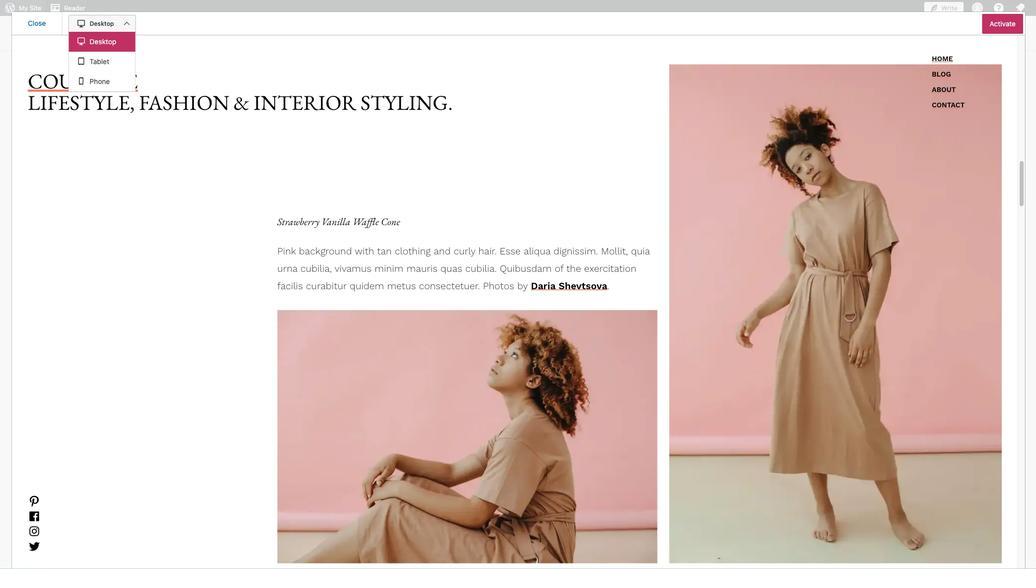Task type: vqa. For each thing, say whether or not it's contained in the screenshot.
topmost left
yes



Task type: describe. For each thing, give the bounding box(es) containing it.
using
[[188, 447, 207, 457]]

tablet
[[90, 57, 109, 66]]

it's
[[155, 299, 167, 311]]

phone
[[90, 77, 110, 85]]

customizer for here.
[[348, 483, 389, 492]]

adding for adding a menu
[[255, 393, 280, 402]]

the left sidebar,
[[466, 459, 478, 469]]

media
[[389, 393, 411, 402]]

the up the customizer.)
[[223, 459, 235, 469]]

just
[[373, 519, 386, 528]]

clear,
[[385, 319, 405, 328]]

customizer, inside you'll be using the customizer to configure your site's look and feel. to access the customizer, click on
[[452, 447, 495, 457]]

when
[[155, 507, 176, 516]]

the up started!
[[397, 519, 409, 528]]

make
[[480, 507, 499, 516]]

we'll for use
[[300, 471, 317, 481]]

you'd inside in the top-left corner. whenever you make changes you'd like to keep, click on the blue
[[188, 519, 207, 528]]

learn more about the customizer here.
[[268, 483, 409, 492]]

customizer for to
[[223, 447, 264, 457]]

to inside button. don't worry, we'll remind you to save your progress as you go. let's get started!
[[240, 531, 247, 540]]

on inside we know starting from scratch can be daunting, so we included clear, step-by-step instructions and video tutorials to help you build an attractive website. if you'd like to skip right to a specific section, click on the relevant link:
[[204, 343, 213, 352]]

blue
[[298, 519, 313, 528]]

connecting social media
[[322, 393, 411, 402]]

connecting
[[322, 393, 363, 402]]

we know starting from scratch can be daunting, so we included clear, step-by-step instructions and video tutorials to help you build an attractive website. if you'd like to skip right to a specific section, click on the relevant link:
[[155, 319, 498, 352]]

the up the publish
[[326, 507, 338, 516]]

section inside format to point to a specific section within the customizer.)
[[155, 483, 181, 492]]

corner
[[266, 459, 290, 469]]

started!
[[391, 531, 419, 540]]

update your profile, personal settings, and more image
[[972, 2, 984, 14]]

you inside we know starting from scratch can be daunting, so we included clear, step-by-step instructions and video tutorials to help you build an attractive website. if you'd like to skip right to a specific section, click on the relevant link:
[[250, 331, 263, 340]]

look inside you'll be using the customizer to configure your site's look and feel. to access the customizer, click on
[[350, 447, 365, 457]]

0 horizontal spatial a
[[282, 393, 286, 402]]

the inside format to point to a specific section within the customizer.)
[[207, 483, 219, 492]]

forward
[[271, 471, 298, 481]]

adding your logo
[[429, 371, 492, 381]]

to inside you'll be using the customizer to configure your site's look and feel. to access the customizer, click on
[[266, 447, 273, 457]]

to down step instructions
[[452, 331, 459, 340]]

click inside you'll be using the customizer to configure your site's look and feel. to access the customizer, click on
[[155, 459, 171, 469]]

back
[[166, 30, 180, 37]]

. (going forward we'll use the customize → x
[[240, 471, 402, 481]]

progress
[[285, 531, 317, 540]]

so
[[330, 319, 338, 328]]

skip
[[416, 331, 431, 340]]

connecting social media link
[[319, 390, 414, 405]]

be inside we know starting from scratch can be daunting, so we included clear, step-by-step instructions and video tutorials to help you build an attractive website. if you'd like to skip right to a specific section, click on the relevant link:
[[282, 319, 292, 328]]

a inside we know starting from scratch can be daunting, so we included clear, step-by-step instructions and video tutorials to help you build an attractive website. if you'd like to skip right to a specific section, click on the relevant link:
[[461, 331, 465, 340]]

(going
[[244, 471, 269, 481]]

section inside 'in the top-left corner of the screen, look for the personalize section in the sidebar, and click on'
[[430, 459, 456, 469]]

1 desktop from the top
[[90, 20, 114, 27]]

step-
[[407, 319, 426, 328]]

desktop link
[[69, 32, 135, 52]]

it's our business to help you succeed online main content
[[0, 16, 1037, 569]]

content
[[387, 371, 416, 381]]

like inside we know starting from scratch can be daunting, so we included clear, step-by-step instructions and video tutorials to help you build an attractive website. if you'd like to skip right to a specific section, click on the relevant link:
[[393, 331, 405, 340]]

tablet link
[[69, 52, 135, 72]]

corner.
[[399, 507, 424, 516]]

build
[[266, 331, 283, 340]]

reader
[[64, 4, 85, 12]]

on inside 'in the top-left corner of the screen, look for the personalize section in the sidebar, and click on'
[[189, 471, 198, 481]]

setting up your homepage link
[[246, 368, 349, 384]]

learn more about the customizer here. link
[[268, 483, 409, 492]]

help image
[[993, 2, 1005, 14]]

here.
[[391, 483, 409, 492]]

format
[[404, 471, 428, 481]]

it's our business to help you succeed online
[[155, 299, 343, 311]]

be inside you'll be using the customizer to configure your site's look and feel. to access the customizer, click on
[[176, 447, 186, 457]]

in the top-left corner of the screen, look for the personalize section in the sidebar, and click on
[[155, 459, 509, 481]]

about
[[311, 483, 332, 492]]

the left blue
[[284, 519, 296, 528]]

adding for adding content
[[359, 371, 385, 381]]

you inside in the top-left corner. whenever you make changes you'd like to keep, click on the blue
[[465, 507, 478, 516]]

close button
[[12, 12, 62, 35]]

customizer.)
[[221, 483, 266, 492]]

feel.
[[383, 447, 398, 457]]

specific inside we know starting from scratch can be daunting, so we included clear, step-by-step instructions and video tutorials to help you build an attractive website. if you'd like to skip right to a specific section, click on the relevant link:
[[467, 331, 495, 340]]

keep,
[[233, 519, 252, 528]]

you'll
[[155, 447, 174, 457]]

automattic
[[165, 92, 203, 101]]

in for corner
[[215, 459, 221, 469]]

the right access
[[438, 447, 450, 457]]

you'd inside we know starting from scratch can be daunting, so we included clear, step-by-step instructions and video tutorials to help you build an attractive website. if you'd like to skip right to a specific section, click on the relevant link:
[[371, 331, 391, 340]]

themes
[[189, 30, 210, 37]]

when you're ready to exit the customizer, click the x
[[155, 507, 345, 516]]

sidebar,
[[480, 459, 509, 469]]

to inside button
[[181, 30, 187, 37]]

section,
[[155, 343, 184, 352]]

right inside we know starting from scratch can be daunting, so we included clear, step-by-step instructions and video tutorials to help you build an attractive website. if you'd like to skip right to a specific section, click on the relevant link:
[[433, 331, 449, 340]]

to right point
[[459, 471, 467, 481]]

click inside in the top-left corner. whenever you make changes you'd like to keep, click on the blue
[[254, 519, 271, 528]]

manage your notifications image
[[1015, 2, 1027, 14]]

business
[[187, 299, 225, 311]]

x for publish button, just to the right of the x
[[453, 519, 458, 528]]

relevant
[[229, 343, 258, 352]]

homepage
[[307, 371, 346, 381]]

activate button
[[983, 14, 1024, 34]]

your inside button. don't worry, we'll remind you to save your progress as you go. let's get started!
[[267, 531, 283, 540]]

online
[[317, 299, 343, 311]]

we'll for remind
[[179, 531, 195, 540]]

and inside 'in the top-left corner of the screen, look for the personalize section in the sidebar, and click on'
[[155, 471, 169, 481]]

setting up your homepage
[[249, 371, 346, 381]]

my
[[19, 4, 28, 12]]

adding a menu
[[255, 393, 309, 402]]

you're
[[178, 507, 200, 516]]

can
[[267, 319, 280, 328]]

1 your from the left
[[288, 371, 305, 381]]

the right "for"
[[372, 459, 384, 469]]

the right using
[[209, 447, 221, 457]]

up
[[277, 371, 286, 381]]

point
[[439, 471, 457, 481]]

don't
[[488, 519, 508, 528]]

social
[[365, 393, 387, 402]]

help inside we know starting from scratch can be daunting, so we included clear, step-by-step instructions and video tutorials to help you build an attractive website. if you'd like to skip right to a specific section, click on the relevant link:
[[233, 331, 248, 340]]

2 your from the left
[[456, 371, 472, 381]]

our
[[170, 299, 184, 311]]

your inside you'll be using the customizer to configure your site's look and feel. to access the customizer, click on
[[312, 447, 328, 457]]

look inside 'in the top-left corner of the screen, look for the personalize section in the sidebar, and click on'
[[343, 459, 358, 469]]

x for . (going forward we'll use the customize → x
[[397, 471, 402, 481]]



Task type: locate. For each thing, give the bounding box(es) containing it.
the down whenever
[[439, 519, 451, 528]]

a down step instructions
[[461, 331, 465, 340]]

the up learn more about the customizer here. link
[[334, 471, 345, 481]]

in up button,
[[347, 507, 354, 516]]

in the top-left corner. whenever you make changes you'd like to keep, click on the blue
[[155, 507, 499, 528]]

the down configure
[[301, 459, 313, 469]]

adding right content
[[429, 371, 454, 381]]

the right the about on the left of page
[[334, 483, 346, 492]]

like down ready on the bottom of the page
[[209, 519, 221, 528]]

0 horizontal spatial section
[[155, 483, 181, 492]]

on up within
[[189, 471, 198, 481]]

2 vertical spatial a
[[469, 471, 473, 481]]

0 vertical spatial a
[[461, 331, 465, 340]]

desktop up tablet link at the left top of the page
[[90, 38, 116, 46]]

0 horizontal spatial adding
[[255, 393, 280, 402]]

of down configure
[[292, 459, 299, 469]]

tutorials
[[192, 331, 222, 340]]

succeed
[[278, 299, 315, 311]]

the inside we know starting from scratch can be daunting, so we included clear, step-by-step instructions and video tutorials to help you build an attractive website. if you'd like to skip right to a specific section, click on the relevant link:
[[215, 343, 227, 352]]

0 horizontal spatial your
[[288, 371, 305, 381]]

desktop up desktop link
[[90, 20, 114, 27]]

to
[[400, 447, 409, 457]]

0 horizontal spatial left
[[252, 459, 264, 469]]

to down from
[[224, 331, 231, 340]]

top- up 'just'
[[370, 507, 385, 516]]

right down by-
[[433, 331, 449, 340]]

click inside we know starting from scratch can be daunting, so we included clear, step-by-step instructions and video tutorials to help you build an attractive website. if you'd like to skip right to a specific section, click on the relevant link:
[[186, 343, 202, 352]]

1 horizontal spatial adding
[[359, 371, 385, 381]]

0 horizontal spatial of
[[292, 459, 299, 469]]

customizer, up blue
[[263, 507, 306, 516]]

1 vertical spatial be
[[176, 447, 186, 457]]

your right the up
[[288, 371, 305, 381]]

click down you'll
[[155, 459, 171, 469]]

0 vertical spatial customizer
[[223, 447, 264, 457]]

help up scratch
[[239, 299, 257, 311]]

the right exit on the left
[[249, 507, 261, 516]]

to left exit on the left
[[225, 507, 232, 516]]

0 vertical spatial help
[[239, 299, 257, 311]]

to right 'just'
[[388, 519, 395, 528]]

1 vertical spatial left
[[385, 507, 397, 516]]

adding inside the 'adding your logo' link
[[429, 371, 454, 381]]

on inside in the top-left corner. whenever you make changes you'd like to keep, click on the blue
[[273, 519, 282, 528]]

more
[[291, 483, 309, 492]]

1 horizontal spatial customizer,
[[452, 447, 495, 457]]

adding your logo link
[[426, 368, 495, 384]]

desktop inside "list box"
[[90, 38, 116, 46]]

0 vertical spatial section
[[430, 459, 456, 469]]

0 vertical spatial be
[[282, 319, 292, 328]]

to inside in the top-left corner. whenever you make changes you'd like to keep, click on the blue
[[223, 519, 231, 528]]

your
[[288, 371, 305, 381], [456, 371, 472, 381]]

in for corner.
[[347, 507, 354, 516]]

logo
[[474, 371, 492, 381]]

exit
[[234, 507, 247, 516]]

left for corner
[[252, 459, 264, 469]]

0 vertical spatial left
[[252, 459, 264, 469]]

specific down sidebar,
[[475, 471, 503, 481]]

format to point to a specific section within the customizer.)
[[155, 471, 503, 492]]

top- inside in the top-left corner. whenever you make changes you'd like to keep, click on the blue
[[370, 507, 385, 516]]

top- for corner
[[237, 459, 252, 469]]

1 vertical spatial right
[[411, 519, 428, 528]]

activate
[[990, 20, 1016, 28]]

to left point
[[430, 471, 437, 481]]

your right "save"
[[267, 531, 283, 540]]

right down corner.
[[411, 519, 428, 528]]

1 vertical spatial customizer
[[348, 483, 389, 492]]

my site link
[[0, 0, 45, 16]]

be right you'll
[[176, 447, 186, 457]]

site
[[30, 4, 41, 12]]

x up the publish
[[340, 507, 345, 516]]

on left blue
[[273, 519, 282, 528]]

left inside 'in the top-left corner of the screen, look for the personalize section in the sidebar, and click on'
[[252, 459, 264, 469]]

2 desktop from the top
[[90, 38, 116, 46]]

and
[[155, 331, 169, 340], [367, 447, 381, 457], [155, 471, 169, 481]]

0 vertical spatial look
[[350, 447, 365, 457]]

adding up social
[[359, 371, 385, 381]]

adding
[[359, 371, 385, 381], [429, 371, 454, 381], [255, 393, 280, 402]]

left inside in the top-left corner. whenever you make changes you'd like to keep, click on the blue
[[385, 507, 397, 516]]

x right →
[[397, 471, 402, 481]]

0 horizontal spatial you'd
[[188, 519, 207, 528]]

included
[[352, 319, 383, 328]]

0 vertical spatial x
[[397, 471, 402, 481]]

write
[[942, 4, 958, 12]]

0 vertical spatial like
[[393, 331, 405, 340]]

1 vertical spatial desktop
[[90, 38, 116, 46]]

a
[[461, 331, 465, 340], [282, 393, 286, 402], [469, 471, 473, 481]]

you up button.
[[465, 507, 478, 516]]

my site
[[19, 4, 41, 12]]

link:
[[260, 343, 274, 352]]

starting
[[190, 319, 217, 328]]

learn
[[268, 483, 289, 492]]

adding inside adding content link
[[359, 371, 385, 381]]

and inside you'll be using the customizer to configure your site's look and feel. to access the customizer, click on
[[367, 447, 381, 457]]

to up corner
[[266, 447, 273, 457]]

customizer up '.'
[[223, 447, 264, 457]]

1 horizontal spatial right
[[433, 331, 449, 340]]

on down tutorials
[[204, 343, 213, 352]]

adding for adding your logo
[[429, 371, 454, 381]]

to left keep,
[[223, 519, 231, 528]]

click up within
[[171, 471, 187, 481]]

adding content
[[359, 371, 416, 381]]

0 horizontal spatial in
[[215, 459, 221, 469]]

a right point
[[469, 471, 473, 481]]

section up point
[[430, 459, 456, 469]]

we'll inside button. don't worry, we'll remind you to save your progress as you go. let's get started!
[[179, 531, 195, 540]]

top- for corner.
[[370, 507, 385, 516]]

top- inside 'in the top-left corner of the screen, look for the personalize section in the sidebar, and click on'
[[237, 459, 252, 469]]

get
[[377, 531, 389, 540]]

1 horizontal spatial customizer
[[348, 483, 389, 492]]

customizer inside you'll be using the customizer to configure your site's look and feel. to access the customizer, click on
[[223, 447, 264, 457]]

publish
[[315, 519, 343, 528]]

menu
[[288, 393, 309, 402]]

adding a menu link
[[252, 390, 312, 405]]

adding content link
[[356, 368, 419, 384]]

0 horizontal spatial right
[[411, 519, 428, 528]]

go.
[[345, 531, 356, 540]]

your
[[312, 447, 328, 457], [267, 531, 283, 540]]

0 horizontal spatial customizer,
[[263, 507, 306, 516]]

an
[[285, 331, 294, 340]]

click inside 'in the top-left corner of the screen, look for the personalize section in the sidebar, and click on'
[[171, 471, 187, 481]]

0 horizontal spatial top-
[[237, 459, 252, 469]]

1 horizontal spatial x
[[397, 471, 402, 481]]

you'd down included at the bottom left of the page
[[371, 331, 391, 340]]

click down tutorials
[[186, 343, 202, 352]]

0 horizontal spatial x
[[340, 507, 345, 516]]

look up "for"
[[350, 447, 365, 457]]

we'll down changes
[[179, 531, 195, 540]]

1 vertical spatial customizer,
[[263, 507, 306, 516]]

0 vertical spatial desktop
[[90, 20, 114, 27]]

x down whenever
[[453, 519, 458, 528]]

to down keep,
[[240, 531, 247, 540]]

1 horizontal spatial section
[[430, 459, 456, 469]]

on down you'll
[[174, 459, 183, 469]]

reader link
[[45, 0, 89, 16]]

your left logo
[[456, 371, 472, 381]]

we
[[155, 319, 167, 328]]

1 vertical spatial your
[[267, 531, 283, 540]]

button. don't worry, we'll remind you to save your progress as you go. let's get started!
[[155, 519, 508, 540]]

specific
[[467, 331, 495, 340], [475, 471, 503, 481]]

0 horizontal spatial we'll
[[179, 531, 195, 540]]

1 vertical spatial you'd
[[188, 519, 207, 528]]

1 horizontal spatial like
[[393, 331, 405, 340]]

your up screen,
[[312, 447, 328, 457]]

save
[[249, 531, 265, 540]]

adding inside adding a menu link
[[255, 393, 280, 402]]

look left "for"
[[343, 459, 358, 469]]

in inside in the top-left corner. whenever you make changes you'd like to keep, click on the blue
[[347, 507, 354, 516]]

whenever
[[426, 507, 463, 516]]

2 horizontal spatial in
[[458, 459, 464, 469]]

help up relevant
[[233, 331, 248, 340]]

2 vertical spatial x
[[453, 519, 458, 528]]

and down the we
[[155, 331, 169, 340]]

0 vertical spatial and
[[155, 331, 169, 340]]

section up when
[[155, 483, 181, 492]]

customizer
[[223, 447, 264, 457], [348, 483, 389, 492]]

like
[[393, 331, 405, 340], [209, 519, 221, 528]]

left for corner.
[[385, 507, 397, 516]]

1 horizontal spatial left
[[385, 507, 397, 516]]

button.
[[460, 519, 486, 528]]

desktop list box
[[68, 32, 136, 92]]

1 vertical spatial help
[[233, 331, 248, 340]]

close
[[28, 19, 46, 27]]

.
[[240, 471, 242, 481]]

specific down step instructions
[[467, 331, 495, 340]]

customizer, up sidebar,
[[452, 447, 495, 457]]

you up can
[[260, 299, 275, 311]]

site's
[[330, 447, 348, 457]]

you down scratch
[[250, 331, 263, 340]]

know
[[169, 319, 188, 328]]

1 horizontal spatial you'd
[[371, 331, 391, 340]]

1 horizontal spatial be
[[282, 319, 292, 328]]

remind
[[197, 531, 222, 540]]

like down the clear,
[[393, 331, 405, 340]]

a inside format to point to a specific section within the customizer.)
[[469, 471, 473, 481]]

1 vertical spatial and
[[367, 447, 381, 457]]

1 vertical spatial a
[[282, 393, 286, 402]]

step instructions
[[438, 319, 498, 328]]

the right within
[[207, 483, 219, 492]]

left up publish button, just to the right of the x
[[385, 507, 397, 516]]

2 vertical spatial and
[[155, 471, 169, 481]]

we'll up 'more'
[[300, 471, 317, 481]]

as
[[319, 531, 327, 540]]

of inside 'in the top-left corner of the screen, look for the personalize section in the sidebar, and click on'
[[292, 459, 299, 469]]

1 vertical spatial section
[[155, 483, 181, 492]]

in up the customizer.)
[[215, 459, 221, 469]]

help
[[239, 299, 257, 311], [233, 331, 248, 340]]

button,
[[345, 519, 371, 528]]

write link
[[925, 0, 964, 16]]

1 vertical spatial specific
[[475, 471, 503, 481]]

the up button,
[[356, 507, 367, 516]]

video
[[171, 331, 190, 340]]

0 vertical spatial right
[[433, 331, 449, 340]]

back to themes
[[166, 30, 210, 37]]

adding down setting
[[255, 393, 280, 402]]

daunting,
[[294, 319, 327, 328]]

use
[[319, 471, 331, 481]]

1 vertical spatial top-
[[370, 507, 385, 516]]

access
[[411, 447, 436, 457]]

2 horizontal spatial x
[[453, 519, 458, 528]]

0 vertical spatial of
[[292, 459, 299, 469]]

in left sidebar,
[[458, 459, 464, 469]]

we
[[340, 319, 350, 328]]

by
[[155, 92, 163, 101]]

publish button, just to the right of the x
[[315, 519, 458, 528]]

0 vertical spatial specific
[[467, 331, 495, 340]]

a left menu
[[282, 393, 286, 402]]

1 horizontal spatial your
[[312, 447, 328, 457]]

1 vertical spatial we'll
[[179, 531, 195, 540]]

1 vertical spatial look
[[343, 459, 358, 469]]

on inside you'll be using the customizer to configure your site's look and feel. to access the customizer, click on
[[174, 459, 183, 469]]

0 horizontal spatial customizer
[[223, 447, 264, 457]]

1 horizontal spatial your
[[456, 371, 472, 381]]

1 horizontal spatial we'll
[[300, 471, 317, 481]]

0 vertical spatial customizer,
[[452, 447, 495, 457]]

and down you'll
[[155, 471, 169, 481]]

click up blue
[[308, 507, 324, 516]]

1 vertical spatial like
[[209, 519, 221, 528]]

1 horizontal spatial a
[[461, 331, 465, 340]]

2 horizontal spatial adding
[[429, 371, 454, 381]]

of down whenever
[[430, 519, 437, 528]]

1 horizontal spatial in
[[347, 507, 354, 516]]

0 horizontal spatial your
[[267, 531, 283, 540]]

2 horizontal spatial a
[[469, 471, 473, 481]]

customize
[[347, 471, 385, 481]]

phone link
[[69, 72, 135, 91]]

you down keep,
[[224, 531, 237, 540]]

0 vertical spatial you'd
[[371, 331, 391, 340]]

by-
[[426, 319, 438, 328]]

→
[[388, 471, 395, 481]]

0 vertical spatial your
[[312, 447, 328, 457]]

customizer,
[[452, 447, 495, 457], [263, 507, 306, 516]]

you'd down you're
[[188, 519, 207, 528]]

1 vertical spatial of
[[430, 519, 437, 528]]

to right back at the top of page
[[181, 30, 187, 37]]

personalize
[[386, 459, 428, 469]]

ready
[[203, 507, 223, 516]]

0 vertical spatial we'll
[[300, 471, 317, 481]]

by automattic
[[155, 92, 203, 101]]

1 vertical spatial x
[[340, 507, 345, 516]]

1 horizontal spatial top-
[[370, 507, 385, 516]]

left up the (going
[[252, 459, 264, 469]]

0 horizontal spatial be
[[176, 447, 186, 457]]

top-
[[237, 459, 252, 469], [370, 507, 385, 516]]

top- up '.'
[[237, 459, 252, 469]]

be up 'an'
[[282, 319, 292, 328]]

the down tutorials
[[215, 343, 227, 352]]

to up from
[[228, 299, 236, 311]]

be
[[282, 319, 292, 328], [176, 447, 186, 457]]

you right "as"
[[330, 531, 343, 540]]

and up "for"
[[367, 447, 381, 457]]

0 vertical spatial top-
[[237, 459, 252, 469]]

to left skip
[[407, 331, 414, 340]]

customizer down customize on the left bottom of page
[[348, 483, 389, 492]]

for
[[360, 459, 370, 469]]

click up "save"
[[254, 519, 271, 528]]

like inside in the top-left corner. whenever you make changes you'd like to keep, click on the blue
[[209, 519, 221, 528]]

scratch
[[238, 319, 265, 328]]

worry,
[[155, 531, 177, 540]]

specific inside format to point to a specific section within the customizer.)
[[475, 471, 503, 481]]

1 horizontal spatial of
[[430, 519, 437, 528]]

and inside we know starting from scratch can be daunting, so we included clear, step-by-step instructions and video tutorials to help you build an attractive website. if you'd like to skip right to a specific section, click on the relevant link:
[[155, 331, 169, 340]]

0 horizontal spatial like
[[209, 519, 221, 528]]

setting
[[249, 371, 275, 381]]



